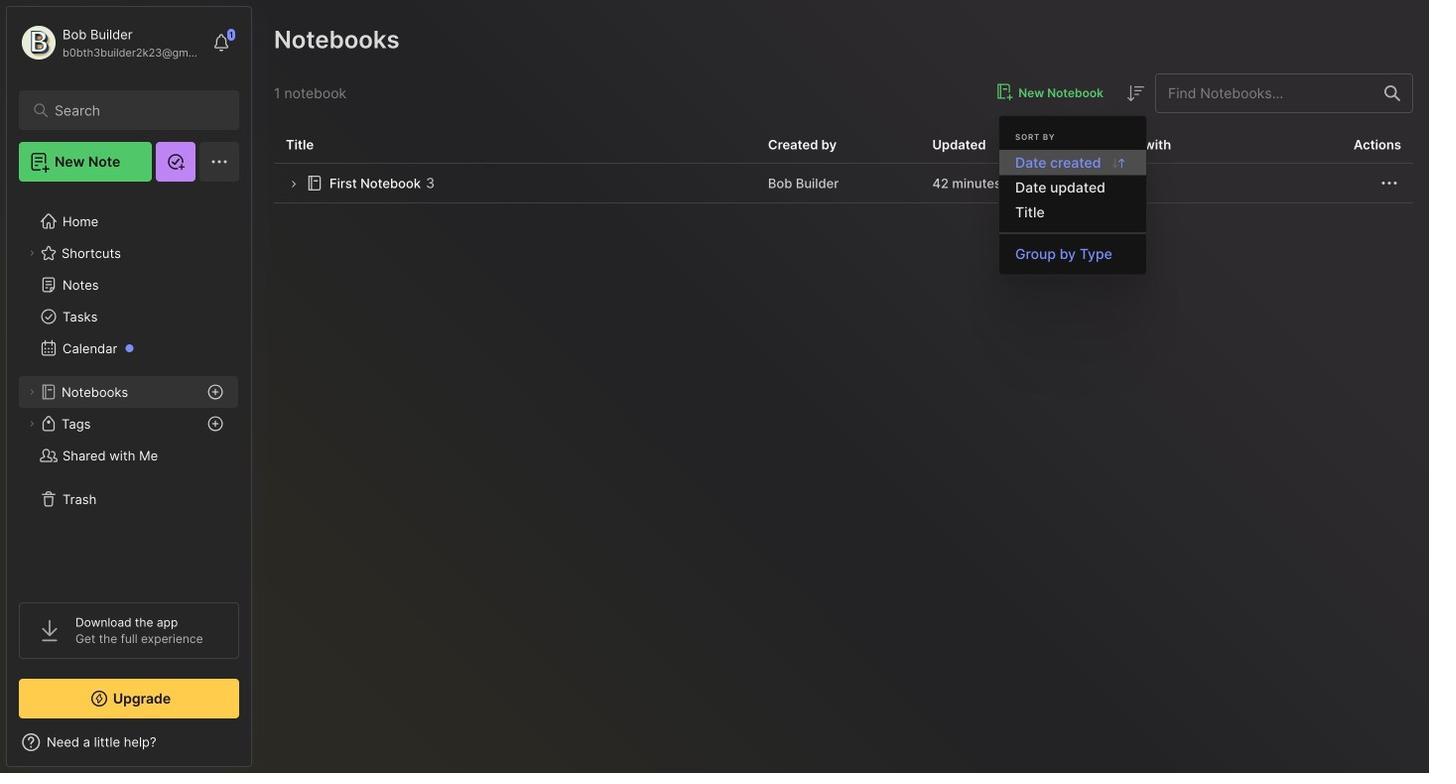 Task type: locate. For each thing, give the bounding box(es) containing it.
expand tags image
[[26, 418, 38, 430]]

WHAT'S NEW field
[[7, 726, 251, 758]]

none search field inside main element
[[55, 98, 213, 122]]

Find Notebooks… text field
[[1156, 77, 1373, 110]]

more actions image
[[1378, 171, 1401, 195]]

Account field
[[19, 23, 202, 63]]

Sort field
[[1123, 81, 1147, 105]]

tree
[[7, 194, 251, 585]]

sort options image
[[1123, 81, 1147, 105]]

dropdown list menu
[[999, 150, 1146, 267]]

menu item
[[999, 150, 1146, 175]]

row
[[274, 164, 1413, 203]]

tree inside main element
[[7, 194, 251, 585]]

None search field
[[55, 98, 213, 122]]



Task type: describe. For each thing, give the bounding box(es) containing it.
main element
[[0, 0, 258, 773]]

expand notebooks image
[[26, 386, 38, 398]]

Search text field
[[55, 101, 213, 120]]

More actions field
[[1378, 171, 1401, 195]]

arrow image
[[286, 177, 301, 192]]

click to collapse image
[[251, 736, 265, 760]]



Task type: vqa. For each thing, say whether or not it's contained in the screenshot.
Edit search image
no



